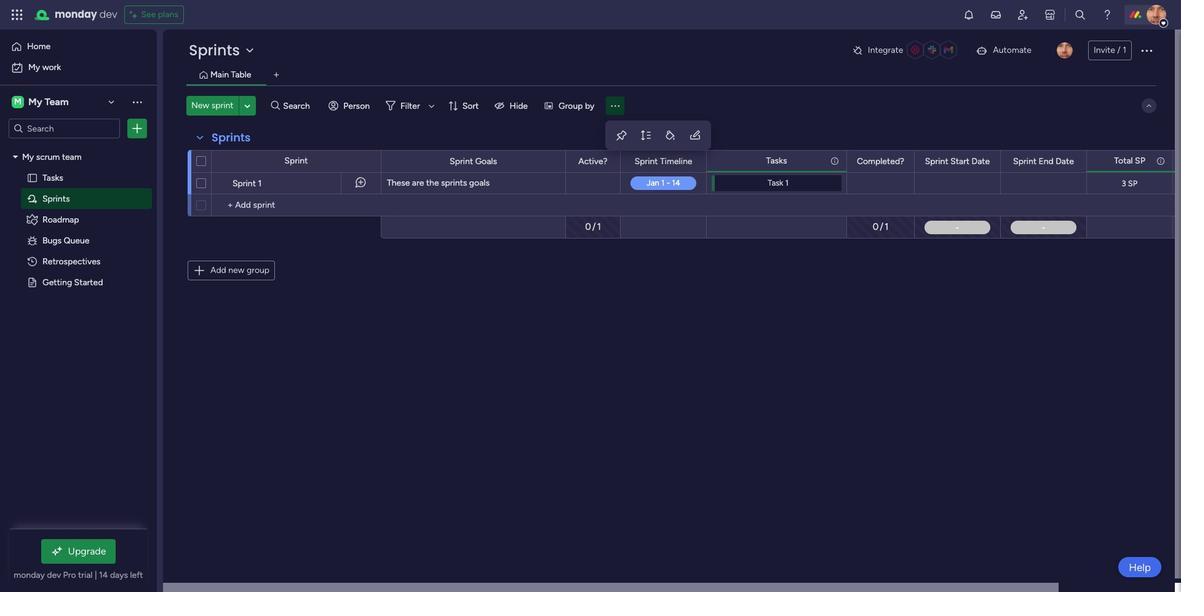 Task type: locate. For each thing, give the bounding box(es) containing it.
date right start
[[972, 156, 991, 167]]

roadmap
[[42, 214, 79, 225]]

1 horizontal spatial tasks
[[767, 155, 788, 166]]

2 vertical spatial my
[[22, 151, 34, 162]]

integrate
[[868, 45, 904, 55]]

tab inside the main table tab list
[[267, 65, 286, 85]]

select product image
[[11, 9, 23, 21]]

sp right 3
[[1129, 179, 1138, 188]]

team
[[45, 96, 69, 108]]

date inside sprint start date field
[[972, 156, 991, 167]]

my inside list box
[[22, 151, 34, 162]]

person
[[344, 101, 370, 111]]

add view image
[[274, 70, 279, 80]]

1 horizontal spatial 0 / 1
[[873, 222, 889, 233]]

sprints for sprints button
[[189, 40, 240, 60]]

list box containing my scrum team
[[0, 144, 157, 459]]

add new group button
[[188, 261, 275, 281]]

angle down image
[[245, 101, 250, 110]]

main table tab list
[[187, 65, 1157, 86]]

monday left pro
[[14, 571, 45, 581]]

my work option
[[7, 58, 150, 78]]

tasks inside field
[[767, 155, 788, 166]]

main table button
[[207, 68, 254, 82]]

option
[[0, 146, 157, 148]]

0 horizontal spatial monday
[[14, 571, 45, 581]]

|
[[95, 571, 97, 581]]

tasks up task
[[767, 155, 788, 166]]

1 horizontal spatial 0
[[873, 222, 879, 233]]

m
[[14, 97, 22, 107]]

1 vertical spatial sp
[[1129, 179, 1138, 188]]

my
[[28, 62, 40, 73], [28, 96, 42, 108], [22, 151, 34, 162]]

1 vertical spatial tasks
[[42, 172, 63, 183]]

home link
[[7, 37, 150, 57]]

0 horizontal spatial dev
[[47, 571, 61, 581]]

0 horizontal spatial tasks
[[42, 172, 63, 183]]

sprints down sprint
[[212, 130, 251, 145]]

sprint left start
[[926, 156, 949, 167]]

Search in workspace field
[[26, 122, 103, 136]]

/ inside invite / 1 button
[[1118, 45, 1121, 55]]

help button
[[1119, 558, 1162, 578]]

1 vertical spatial monday
[[14, 571, 45, 581]]

1 horizontal spatial options image
[[1140, 43, 1155, 58]]

0 horizontal spatial 0 / 1
[[585, 222, 601, 233]]

my team
[[28, 96, 69, 108]]

upgrade button
[[41, 540, 116, 564]]

2 date from the left
[[1056, 156, 1075, 167]]

0
[[585, 222, 591, 233], [873, 222, 879, 233]]

started
[[74, 277, 103, 287]]

active?
[[579, 156, 608, 167]]

2 horizontal spatial /
[[1118, 45, 1121, 55]]

sprint down the sprints 'field'
[[233, 179, 256, 189]]

sp right total on the top
[[1136, 155, 1146, 166]]

sprint for sprint 1
[[233, 179, 256, 189]]

Search field
[[280, 97, 317, 114]]

filter
[[401, 101, 420, 111]]

group by
[[559, 101, 595, 111]]

automate
[[994, 45, 1032, 55]]

add
[[211, 265, 226, 276]]

group by button
[[539, 96, 602, 116]]

2 vertical spatial sprints
[[42, 193, 70, 204]]

0 vertical spatial sp
[[1136, 155, 1146, 166]]

date
[[972, 156, 991, 167], [1056, 156, 1075, 167]]

sprints button
[[187, 40, 260, 60]]

sort
[[463, 101, 479, 111]]

automate button
[[972, 41, 1037, 60]]

sprint inside field
[[926, 156, 949, 167]]

my inside option
[[28, 62, 40, 73]]

public board image
[[26, 172, 38, 183]]

1 0 / 1 from the left
[[585, 222, 601, 233]]

0 vertical spatial tasks
[[767, 155, 788, 166]]

invite / 1
[[1094, 45, 1127, 55]]

sprint for sprint
[[285, 156, 308, 166]]

0 vertical spatial dev
[[99, 7, 117, 22]]

integrate button
[[847, 38, 967, 63]]

1 date from the left
[[972, 156, 991, 167]]

home
[[27, 41, 51, 52]]

search everything image
[[1075, 9, 1087, 21]]

sprint up sprints
[[450, 156, 473, 167]]

my inside the workspace selection element
[[28, 96, 42, 108]]

sprints up roadmap
[[42, 193, 70, 204]]

sprint end date
[[1014, 156, 1075, 167]]

Active? field
[[576, 155, 611, 168]]

1 horizontal spatial /
[[880, 222, 884, 233]]

hide
[[510, 101, 528, 111]]

Completed? field
[[854, 155, 908, 168]]

options image
[[1140, 43, 1155, 58], [131, 122, 143, 135]]

main
[[211, 70, 229, 80]]

sp
[[1136, 155, 1146, 166], [1129, 179, 1138, 188]]

tasks
[[767, 155, 788, 166], [42, 172, 63, 183]]

group
[[247, 265, 270, 276]]

date inside sprint end date field
[[1056, 156, 1075, 167]]

tasks right public board image
[[42, 172, 63, 183]]

0 vertical spatial options image
[[1140, 43, 1155, 58]]

task 1
[[768, 179, 789, 188]]

Sprint Goals field
[[447, 155, 500, 168]]

sprint timeline
[[635, 156, 693, 167]]

these are the sprints goals
[[387, 178, 490, 188]]

list box
[[0, 144, 157, 459]]

0 vertical spatial my
[[28, 62, 40, 73]]

1 vertical spatial my
[[28, 96, 42, 108]]

sprint left timeline
[[635, 156, 658, 167]]

my left work
[[28, 62, 40, 73]]

sprints inside list box
[[42, 193, 70, 204]]

new
[[191, 100, 209, 111]]

1 vertical spatial sprints
[[212, 130, 251, 145]]

date for sprint start date
[[972, 156, 991, 167]]

update feed image
[[990, 9, 1003, 21]]

sp for total sp
[[1136, 155, 1146, 166]]

/
[[1118, 45, 1121, 55], [593, 222, 596, 233], [880, 222, 884, 233]]

0 horizontal spatial date
[[972, 156, 991, 167]]

date for sprint end date
[[1056, 156, 1075, 167]]

0 vertical spatial sprints
[[189, 40, 240, 60]]

hide button
[[490, 96, 535, 116]]

1
[[1123, 45, 1127, 55], [258, 179, 262, 189], [786, 179, 789, 188], [597, 222, 601, 233], [885, 222, 889, 233]]

1 vertical spatial dev
[[47, 571, 61, 581]]

sp inside field
[[1136, 155, 1146, 166]]

monday for monday dev
[[55, 7, 97, 22]]

my right the "caret down" image
[[22, 151, 34, 162]]

monday up home option
[[55, 7, 97, 22]]

total
[[1115, 155, 1134, 166]]

notifications image
[[963, 9, 976, 21]]

monday
[[55, 7, 97, 22], [14, 571, 45, 581]]

dev left pro
[[47, 571, 61, 581]]

my for my team
[[28, 96, 42, 108]]

sprint up + add sprint text field
[[285, 156, 308, 166]]

bugs
[[42, 235, 62, 246]]

sprints
[[189, 40, 240, 60], [212, 130, 251, 145], [42, 193, 70, 204]]

0 / 1
[[585, 222, 601, 233], [873, 222, 889, 233]]

sprint
[[285, 156, 308, 166], [450, 156, 473, 167], [635, 156, 658, 167], [926, 156, 949, 167], [1014, 156, 1037, 167], [233, 179, 256, 189]]

new sprint button
[[187, 96, 239, 116]]

left
[[130, 571, 143, 581]]

workspace selection element
[[12, 95, 71, 110]]

options image right invite / 1 button
[[1140, 43, 1155, 58]]

my right workspace icon
[[28, 96, 42, 108]]

sprint for sprint start date
[[926, 156, 949, 167]]

sprints inside 'field'
[[212, 130, 251, 145]]

0 horizontal spatial 0
[[585, 222, 591, 233]]

dev for monday dev pro trial | 14 days left
[[47, 571, 61, 581]]

1 horizontal spatial date
[[1056, 156, 1075, 167]]

0 vertical spatial monday
[[55, 7, 97, 22]]

1 vertical spatial options image
[[131, 122, 143, 135]]

options image down workspace options image
[[131, 122, 143, 135]]

sp for 3 sp
[[1129, 179, 1138, 188]]

date right end
[[1056, 156, 1075, 167]]

1 horizontal spatial monday
[[55, 7, 97, 22]]

tab
[[267, 65, 286, 85]]

1 horizontal spatial dev
[[99, 7, 117, 22]]

timeline
[[660, 156, 693, 167]]

dev left see
[[99, 7, 117, 22]]

getting started
[[42, 277, 103, 287]]

sprints up main at top left
[[189, 40, 240, 60]]

arrow down image
[[424, 98, 439, 113]]

sprint left end
[[1014, 156, 1037, 167]]



Task type: describe. For each thing, give the bounding box(es) containing it.
invite
[[1094, 45, 1116, 55]]

my scrum team
[[22, 151, 82, 162]]

main table
[[211, 70, 251, 80]]

help
[[1130, 562, 1152, 574]]

sprint for sprint end date
[[1014, 156, 1037, 167]]

sprint for sprint goals
[[450, 156, 473, 167]]

see plans
[[141, 9, 178, 20]]

Total SP field
[[1112, 154, 1149, 168]]

2 0 from the left
[[873, 222, 879, 233]]

sprint goals
[[450, 156, 497, 167]]

pro
[[63, 571, 76, 581]]

new sprint
[[191, 100, 234, 111]]

menu image
[[610, 100, 622, 112]]

monday for monday dev pro trial | 14 days left
[[14, 571, 45, 581]]

monday marketplace image
[[1045, 9, 1057, 21]]

plans
[[158, 9, 178, 20]]

sprint start date
[[926, 156, 991, 167]]

+ Add sprint text field
[[218, 198, 375, 213]]

upgrade
[[68, 546, 106, 558]]

getting
[[42, 277, 72, 287]]

by
[[585, 101, 595, 111]]

team
[[62, 151, 82, 162]]

add new group
[[211, 265, 270, 276]]

caret down image
[[13, 152, 18, 161]]

Sprint Timeline field
[[632, 155, 696, 168]]

completed?
[[857, 156, 905, 167]]

0 horizontal spatial options image
[[131, 122, 143, 135]]

monday dev pro trial | 14 days left
[[14, 571, 143, 581]]

new
[[228, 265, 245, 276]]

public board image
[[26, 276, 38, 288]]

my for my scrum team
[[22, 151, 34, 162]]

my work link
[[7, 58, 150, 78]]

start
[[951, 156, 970, 167]]

3
[[1122, 179, 1127, 188]]

days
[[110, 571, 128, 581]]

workspace image
[[12, 95, 24, 109]]

table
[[231, 70, 251, 80]]

1 inside button
[[1123, 45, 1127, 55]]

invite / 1 button
[[1089, 41, 1133, 60]]

task
[[768, 179, 784, 188]]

sprints for the sprints 'field'
[[212, 130, 251, 145]]

14
[[99, 571, 108, 581]]

sprint for sprint timeline
[[635, 156, 658, 167]]

bugs queue
[[42, 235, 89, 246]]

collapse image
[[1145, 101, 1155, 111]]

scrum
[[36, 151, 60, 162]]

retrospectives
[[42, 256, 101, 267]]

home option
[[7, 37, 150, 57]]

column information image
[[1157, 156, 1166, 166]]

work
[[42, 62, 61, 73]]

help image
[[1102, 9, 1114, 21]]

2 0 / 1 from the left
[[873, 222, 889, 233]]

group
[[559, 101, 583, 111]]

person button
[[324, 96, 377, 116]]

are
[[412, 178, 424, 188]]

sprint 1
[[233, 179, 262, 189]]

sprint
[[212, 100, 234, 111]]

Sprints field
[[209, 130, 254, 146]]

end
[[1039, 156, 1054, 167]]

Sprint Start Date field
[[923, 155, 994, 168]]

0 horizontal spatial /
[[593, 222, 596, 233]]

my for my work
[[28, 62, 40, 73]]

these
[[387, 178, 410, 188]]

dev for monday dev
[[99, 7, 117, 22]]

v2 search image
[[271, 99, 280, 113]]

tasks inside list box
[[42, 172, 63, 183]]

total sp
[[1115, 155, 1146, 166]]

see
[[141, 9, 156, 20]]

Tasks field
[[764, 154, 791, 168]]

sprints
[[441, 178, 467, 188]]

invite members image
[[1017, 9, 1030, 21]]

see plans button
[[125, 6, 184, 24]]

sort button
[[443, 96, 486, 116]]

the
[[426, 178, 439, 188]]

james peterson image
[[1057, 42, 1073, 58]]

my work
[[28, 62, 61, 73]]

james peterson image
[[1147, 5, 1167, 25]]

1 0 from the left
[[585, 222, 591, 233]]

goals
[[475, 156, 497, 167]]

filter button
[[381, 96, 439, 116]]

3 sp
[[1122, 179, 1138, 188]]

trial
[[78, 571, 93, 581]]

workspace options image
[[131, 96, 143, 108]]

Sprint End Date field
[[1011, 155, 1078, 168]]

queue
[[64, 235, 89, 246]]

goals
[[470, 178, 490, 188]]

column information image
[[830, 156, 840, 166]]

monday dev
[[55, 7, 117, 22]]



Task type: vqa. For each thing, say whether or not it's contained in the screenshot.
the bottommost The Active? field
no



